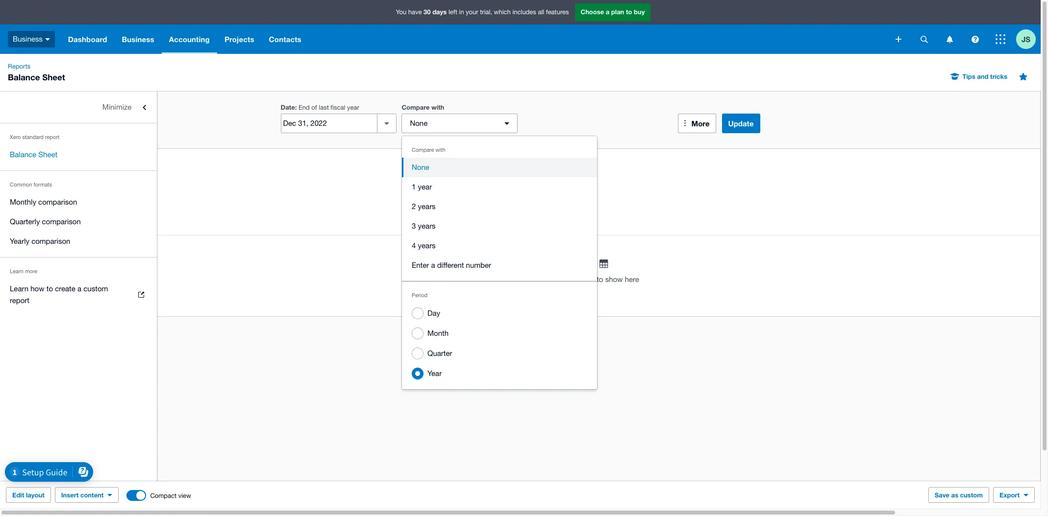 Task type: vqa. For each thing, say whether or not it's contained in the screenshot.
navigation containing Dashboard
yes



Task type: locate. For each thing, give the bounding box(es) containing it.
1 vertical spatial with
[[436, 147, 446, 153]]

of inside the business as of december 31, 2022
[[32, 200, 38, 208]]

custom inside button
[[961, 492, 983, 500]]

years
[[418, 203, 436, 211], [418, 222, 436, 231], [418, 242, 436, 250]]

0 vertical spatial compare
[[402, 103, 430, 111]]

1 horizontal spatial of
[[312, 104, 317, 111]]

1 horizontal spatial to
[[597, 276, 604, 284]]

years right 2
[[418, 203, 436, 211]]

comparison down quarterly comparison
[[31, 237, 70, 246]]

svg image inside business popup button
[[45, 38, 50, 41]]

3 years from the top
[[418, 242, 436, 250]]

balance down xero
[[10, 151, 36, 159]]

learn down learn more
[[10, 285, 28, 293]]

compare up none popup button
[[402, 103, 430, 111]]

year right fiscal
[[347, 104, 359, 111]]

sheet
[[42, 72, 65, 82], [38, 151, 58, 159]]

balance sheet link
[[0, 145, 157, 165]]

show
[[606, 276, 623, 284]]

learn how to create a custom report link
[[0, 280, 157, 311]]

0 vertical spatial custom
[[84, 285, 108, 293]]

2 horizontal spatial a
[[606, 8, 610, 16]]

1 learn from the top
[[10, 269, 24, 275]]

to right how
[[46, 285, 53, 293]]

save as custom
[[935, 492, 983, 500]]

view
[[178, 493, 191, 500]]

svg image
[[996, 34, 1006, 44], [896, 36, 902, 42]]

1 vertical spatial compare with
[[412, 147, 446, 153]]

0 vertical spatial none
[[410, 119, 428, 128]]

you
[[396, 8, 407, 16]]

none right list of convenience dates image
[[410, 119, 428, 128]]

0 vertical spatial years
[[418, 203, 436, 211]]

a inside banner
[[606, 8, 610, 16]]

0 horizontal spatial of
[[32, 200, 38, 208]]

learn for learn more
[[10, 269, 24, 275]]

navigation
[[61, 25, 889, 54]]

3
[[412, 222, 416, 231]]

1 horizontal spatial year
[[418, 183, 432, 191]]

0 horizontal spatial year
[[347, 104, 359, 111]]

2 vertical spatial comparison
[[31, 237, 70, 246]]

with up none popup button
[[432, 103, 445, 111]]

none
[[410, 119, 428, 128], [412, 163, 430, 172]]

0 vertical spatial compare with
[[402, 103, 445, 111]]

1 vertical spatial to
[[597, 276, 604, 284]]

none inside popup button
[[410, 119, 428, 128]]

group containing none
[[402, 136, 597, 390]]

tricks
[[991, 73, 1008, 80]]

month button
[[402, 324, 597, 344]]

insert content
[[61, 492, 104, 500]]

with down none popup button
[[436, 147, 446, 153]]

year right the 1
[[418, 183, 432, 191]]

js button
[[1017, 25, 1041, 54]]

1 vertical spatial compare
[[412, 147, 434, 153]]

formats
[[34, 182, 52, 188]]

1 horizontal spatial custom
[[961, 492, 983, 500]]

dashboard link
[[61, 25, 115, 54]]

business
[[13, 35, 43, 43], [122, 35, 154, 44], [22, 188, 51, 196]]

1 year
[[412, 183, 432, 191]]

choose a plan to buy
[[581, 8, 645, 16]]

date : end of last fiscal year
[[281, 103, 359, 111]]

custom right create
[[84, 285, 108, 293]]

1 vertical spatial a
[[431, 261, 435, 270]]

yearly comparison
[[10, 237, 70, 246]]

compare with
[[402, 103, 445, 111], [412, 147, 446, 153]]

0 horizontal spatial to
[[46, 285, 53, 293]]

business inside the business as of december 31, 2022
[[22, 188, 51, 196]]

2 horizontal spatial to
[[626, 8, 632, 16]]

0 vertical spatial sheet
[[42, 72, 65, 82]]

1 years from the top
[[418, 203, 436, 211]]

number
[[466, 261, 491, 270]]

1 vertical spatial custom
[[961, 492, 983, 500]]

a left plan
[[606, 8, 610, 16]]

more button
[[678, 114, 716, 133]]

1 vertical spatial learn
[[10, 285, 28, 293]]

1 vertical spatial of
[[32, 200, 38, 208]]

more
[[25, 269, 37, 275]]

save as custom button
[[929, 488, 990, 504]]

1 horizontal spatial a
[[431, 261, 435, 270]]

as
[[22, 200, 30, 208]]

:
[[295, 103, 297, 111]]

2 vertical spatial years
[[418, 242, 436, 250]]

navigation containing dashboard
[[61, 25, 889, 54]]

0 horizontal spatial report
[[10, 297, 29, 305]]

update
[[729, 119, 754, 128]]

0 vertical spatial comparison
[[38, 198, 77, 206]]

1 vertical spatial report
[[10, 297, 29, 305]]

to left buy
[[626, 8, 632, 16]]

comparison down formats
[[38, 198, 77, 206]]

js
[[1022, 35, 1031, 43]]

tips
[[963, 73, 976, 80]]

a right create
[[78, 285, 81, 293]]

0 vertical spatial a
[[606, 8, 610, 16]]

of right 'as' on the top left
[[32, 200, 38, 208]]

report down learn more
[[10, 297, 29, 305]]

last
[[319, 104, 329, 111]]

learn
[[10, 269, 24, 275], [10, 285, 28, 293]]

all
[[538, 8, 545, 16]]

enter a different number button
[[402, 256, 597, 276]]

here
[[625, 276, 639, 284]]

2 learn from the top
[[10, 285, 28, 293]]

custom
[[84, 285, 108, 293], [961, 492, 983, 500]]

projects
[[225, 35, 254, 44]]

tips and tricks
[[963, 73, 1008, 80]]

business button
[[0, 25, 61, 54]]

2 vertical spatial a
[[78, 285, 81, 293]]

a for choose
[[606, 8, 610, 16]]

31,
[[77, 200, 87, 208]]

compare with up none popup button
[[402, 103, 445, 111]]

insert content button
[[55, 488, 119, 504]]

minimize button
[[0, 98, 157, 117]]

0 vertical spatial to
[[626, 8, 632, 16]]

business inside popup button
[[13, 35, 43, 43]]

report output element
[[22, 218, 1049, 305]]

1 vertical spatial none
[[412, 163, 430, 172]]

0 vertical spatial balance
[[8, 72, 40, 82]]

yearly
[[10, 237, 29, 246]]

balance
[[8, 72, 40, 82], [10, 151, 36, 159]]

sheet down xero standard report
[[38, 151, 58, 159]]

0 horizontal spatial custom
[[84, 285, 108, 293]]

comparison for monthly comparison
[[38, 198, 77, 206]]

0 vertical spatial of
[[312, 104, 317, 111]]

update button
[[722, 114, 760, 133]]

0 vertical spatial year
[[347, 104, 359, 111]]

contacts
[[269, 35, 302, 44]]

remove from favorites image
[[1014, 67, 1033, 86]]

in
[[459, 8, 464, 16]]

a right enter
[[431, 261, 435, 270]]

report
[[45, 134, 59, 140], [10, 297, 29, 305]]

1 vertical spatial comparison
[[42, 218, 81, 226]]

yearly comparison link
[[0, 232, 157, 252]]

report inside learn how to create a custom report
[[10, 297, 29, 305]]

0 vertical spatial learn
[[10, 269, 24, 275]]

day button
[[402, 304, 597, 324]]

to
[[626, 8, 632, 16], [597, 276, 604, 284], [46, 285, 53, 293]]

balance down reports link
[[8, 72, 40, 82]]

2 years from the top
[[418, 222, 436, 231]]

compare with up 1 year
[[412, 147, 446, 153]]

none up 1 year
[[412, 163, 430, 172]]

comparison
[[38, 198, 77, 206], [42, 218, 81, 226], [31, 237, 70, 246]]

learn inside learn how to create a custom report
[[10, 285, 28, 293]]

sheet up minimize button on the top of the page
[[42, 72, 65, 82]]

learn left more
[[10, 269, 24, 275]]

2022
[[89, 200, 105, 208]]

sheet inside the reports balance sheet
[[42, 72, 65, 82]]

to left the "show"
[[597, 276, 604, 284]]

year
[[347, 104, 359, 111], [418, 183, 432, 191]]

banner
[[0, 0, 1041, 54]]

to inside banner
[[626, 8, 632, 16]]

2 vertical spatial to
[[46, 285, 53, 293]]

a inside enter a different number button
[[431, 261, 435, 270]]

1 vertical spatial year
[[418, 183, 432, 191]]

years right 4
[[418, 242, 436, 250]]

1 horizontal spatial report
[[45, 134, 59, 140]]

compare up 1 year
[[412, 147, 434, 153]]

list box
[[402, 136, 597, 390]]

svg image
[[921, 36, 928, 43], [947, 36, 953, 43], [972, 36, 979, 43], [45, 38, 50, 41]]

years right 3
[[418, 222, 436, 231]]

a
[[606, 8, 610, 16], [431, 261, 435, 270], [78, 285, 81, 293]]

30
[[424, 8, 431, 16]]

report right standard
[[45, 134, 59, 140]]

group
[[402, 136, 597, 390]]

years for 3 years
[[418, 222, 436, 231]]

0 horizontal spatial a
[[78, 285, 81, 293]]

nothing
[[569, 276, 595, 284]]

0 vertical spatial report
[[45, 134, 59, 140]]

your
[[466, 8, 479, 16]]

1 vertical spatial years
[[418, 222, 436, 231]]

custom right as
[[961, 492, 983, 500]]

of left last
[[312, 104, 317, 111]]

learn how to create a custom report
[[10, 285, 108, 305]]

comparison down december
[[42, 218, 81, 226]]

balance sheet
[[10, 151, 58, 159]]



Task type: describe. For each thing, give the bounding box(es) containing it.
4
[[412, 242, 416, 250]]

banner containing js
[[0, 0, 1041, 54]]

quarterly comparison link
[[0, 212, 157, 232]]

how
[[31, 285, 44, 293]]

reports
[[8, 63, 30, 70]]

save
[[935, 492, 950, 500]]

as
[[952, 492, 959, 500]]

edit layout button
[[6, 488, 51, 504]]

and
[[978, 73, 989, 80]]

compare with inside "group"
[[412, 147, 446, 153]]

0 vertical spatial with
[[432, 103, 445, 111]]

learn for learn how to create a custom report
[[10, 285, 28, 293]]

1
[[412, 183, 416, 191]]

monthly
[[10, 198, 36, 206]]

2
[[412, 203, 416, 211]]

xero
[[10, 134, 21, 140]]

reports link
[[4, 62, 34, 72]]

end
[[299, 104, 310, 111]]

monthly comparison link
[[0, 193, 157, 212]]

none inside button
[[412, 163, 430, 172]]

common
[[10, 182, 32, 188]]

year button
[[402, 364, 597, 384]]

year inside the date : end of last fiscal year
[[347, 104, 359, 111]]

1 vertical spatial sheet
[[38, 151, 58, 159]]

insert
[[61, 492, 79, 500]]

compact
[[150, 493, 177, 500]]

a for enter
[[431, 261, 435, 270]]

navigation inside banner
[[61, 25, 889, 54]]

trial,
[[480, 8, 492, 16]]

features
[[546, 8, 569, 16]]

business inside dropdown button
[[122, 35, 154, 44]]

tips and tricks button
[[945, 69, 1014, 84]]

to inside report output element
[[597, 276, 604, 284]]

enter
[[412, 261, 429, 270]]

dashboard
[[68, 35, 107, 44]]

list of convenience dates image
[[377, 114, 397, 133]]

2 years
[[412, 203, 436, 211]]

standard
[[22, 134, 44, 140]]

days
[[433, 8, 447, 16]]

balance inside the reports balance sheet
[[8, 72, 40, 82]]

0 horizontal spatial svg image
[[896, 36, 902, 42]]

comparison for quarterly comparison
[[42, 218, 81, 226]]

minimize
[[102, 103, 132, 111]]

different
[[437, 261, 464, 270]]

year inside list box
[[418, 183, 432, 191]]

Select end date field
[[281, 114, 377, 133]]

contacts button
[[262, 25, 309, 54]]

year
[[428, 370, 442, 378]]

fiscal
[[331, 104, 346, 111]]

quarter button
[[402, 344, 597, 364]]

1 horizontal spatial svg image
[[996, 34, 1006, 44]]

accounting
[[169, 35, 210, 44]]

3 years
[[412, 222, 436, 231]]

have
[[408, 8, 422, 16]]

learn more
[[10, 269, 37, 275]]

create
[[55, 285, 75, 293]]

projects button
[[217, 25, 262, 54]]

buy
[[634, 8, 645, 16]]

includes
[[513, 8, 536, 16]]

of inside the date : end of last fiscal year
[[312, 104, 317, 111]]

plan
[[612, 8, 625, 16]]

choose
[[581, 8, 604, 16]]

1 vertical spatial balance
[[10, 151, 36, 159]]

custom inside learn how to create a custom report
[[84, 285, 108, 293]]

date
[[281, 103, 295, 111]]

none button
[[402, 114, 518, 133]]

none button
[[402, 158, 597, 178]]

comparison for yearly comparison
[[31, 237, 70, 246]]

december
[[41, 200, 75, 208]]

quarter
[[428, 350, 452, 358]]

quarterly comparison
[[10, 218, 81, 226]]

compact view
[[150, 493, 191, 500]]

business button
[[115, 25, 162, 54]]

layout
[[26, 492, 44, 500]]

to inside learn how to create a custom report
[[46, 285, 53, 293]]

export
[[1000, 492, 1020, 500]]

edit layout
[[12, 492, 44, 500]]

which
[[494, 8, 511, 16]]

monthly comparison
[[10, 198, 77, 206]]

enter a different number
[[412, 261, 491, 270]]

years for 4 years
[[418, 242, 436, 250]]

list box containing none
[[402, 136, 597, 390]]

content
[[80, 492, 104, 500]]

more
[[692, 119, 710, 128]]

years for 2 years
[[418, 203, 436, 211]]

Report title field
[[19, 161, 1043, 184]]

a inside learn how to create a custom report
[[78, 285, 81, 293]]

you have 30 days left in your trial, which includes all features
[[396, 8, 569, 16]]

common formats
[[10, 182, 52, 188]]

period
[[412, 293, 428, 299]]

month
[[428, 330, 449, 338]]

left
[[449, 8, 457, 16]]

business as of december 31, 2022
[[22, 188, 105, 208]]

nothing to show here
[[569, 276, 639, 284]]

xero standard report
[[10, 134, 59, 140]]



